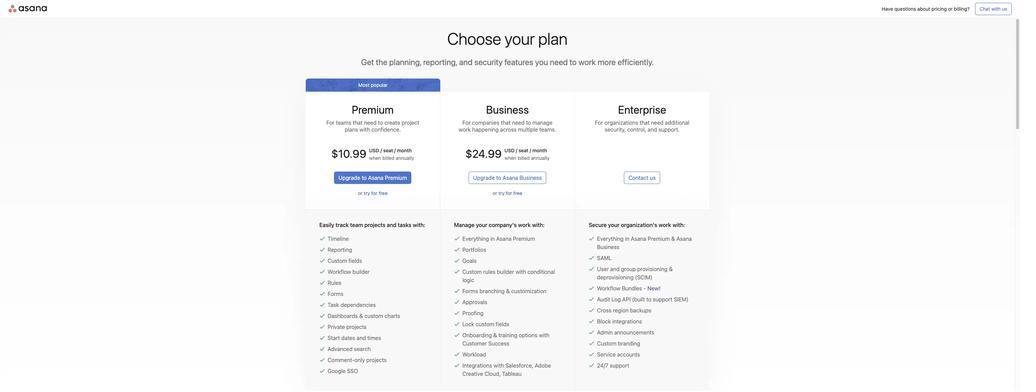 Task type: locate. For each thing, give the bounding box(es) containing it.
0 horizontal spatial workflow
[[328, 269, 351, 275]]

& inside everything in asana premium & asana business
[[671, 236, 675, 242]]

builder right rules
[[497, 269, 514, 275]]

premium inside upgrade to asana premium button
[[385, 175, 407, 181]]

most popular
[[358, 82, 388, 88]]

need up 'multiple'
[[512, 120, 525, 126]]

2 horizontal spatial for
[[595, 120, 603, 126]]

try down upgrade to asana business
[[499, 191, 505, 196]]

0 horizontal spatial try
[[364, 191, 370, 196]]

sso
[[347, 369, 358, 375]]

billed
[[382, 155, 394, 161], [518, 155, 530, 161]]

&
[[671, 236, 675, 242], [669, 266, 673, 273], [506, 289, 510, 295], [359, 313, 363, 320], [493, 333, 497, 339]]

when inside $10.99 usd / seat / month when billed annually
[[369, 155, 381, 161]]

2 billed from the left
[[518, 155, 530, 161]]

support.
[[659, 127, 680, 133]]

approvals
[[462, 300, 487, 306]]

0 vertical spatial support
[[653, 297, 672, 303]]

0 horizontal spatial custom
[[328, 258, 347, 264]]

1 vertical spatial workflow
[[597, 286, 621, 292]]

seat down 'multiple'
[[519, 148, 528, 154]]

that up control,
[[640, 120, 650, 126]]

in down manage your company's work with:
[[490, 236, 495, 242]]

0 vertical spatial custom
[[328, 258, 347, 264]]

with inside integrations with salesforce, adobe creative cloud, tableau
[[494, 363, 504, 369]]

to right (built
[[646, 297, 652, 303]]

2 month from the left
[[532, 148, 547, 154]]

2 try for free button from the left
[[499, 191, 522, 196]]

0 horizontal spatial builder
[[353, 269, 370, 275]]

with right the chat
[[992, 6, 1001, 12]]

0 horizontal spatial support
[[610, 363, 629, 369]]

everything down secure
[[597, 236, 624, 242]]

us right the chat
[[1002, 6, 1007, 12]]

for down upgrade to asana business
[[506, 191, 512, 196]]

chat with us
[[980, 6, 1007, 12]]

have
[[882, 6, 893, 12]]

0 vertical spatial projects
[[365, 222, 385, 228]]

0 horizontal spatial try for free button
[[364, 191, 388, 196]]

1 horizontal spatial that
[[501, 120, 511, 126]]

admin
[[597, 330, 613, 336]]

when up 'upgrade to asana business' button
[[505, 155, 516, 161]]

choose
[[447, 29, 501, 48]]

and up deprovisioning
[[610, 266, 620, 273]]

2 usd from the left
[[505, 148, 515, 154]]

work
[[459, 127, 471, 133], [518, 222, 531, 228], [659, 222, 671, 228]]

0 horizontal spatial everything
[[462, 236, 489, 242]]

0 horizontal spatial usd
[[369, 148, 379, 154]]

premium up 'create'
[[352, 103, 394, 116]]

billed inside $24.99 usd / seat / month when billed annually
[[518, 155, 530, 161]]

contact us
[[629, 175, 656, 181]]

your right manage
[[476, 222, 487, 228]]

premium inside everything in asana premium & asana business
[[648, 236, 670, 242]]

secure
[[589, 222, 607, 228]]

2 when from the left
[[505, 155, 516, 161]]

1 vertical spatial fields
[[496, 322, 509, 328]]

lock custom fields
[[462, 322, 509, 328]]

1 horizontal spatial custom
[[462, 269, 482, 275]]

0 vertical spatial fields
[[349, 258, 362, 264]]

1 for from the left
[[326, 120, 335, 126]]

with: for secure
[[673, 222, 685, 228]]

forms down logic
[[462, 289, 478, 295]]

audit
[[597, 297, 610, 303]]

in down secure your organization's work with:
[[625, 236, 630, 242]]

month
[[397, 148, 412, 154], [532, 148, 547, 154]]

1 vertical spatial business
[[520, 175, 542, 181]]

work left the happening at the top left
[[459, 127, 471, 133]]

need right you
[[550, 57, 568, 67]]

everything inside everything in asana premium & asana business
[[597, 236, 624, 242]]

for
[[326, 120, 335, 126], [463, 120, 471, 126], [595, 120, 603, 126]]

forms down rules
[[328, 291, 343, 298]]

month inside $24.99 usd / seat / month when billed annually
[[532, 148, 547, 154]]

free for $10.99
[[379, 191, 388, 196]]

work right company's
[[518, 222, 531, 228]]

or try for free for $10.99
[[358, 191, 388, 196]]

month down confidence.
[[397, 148, 412, 154]]

to up confidence.
[[378, 120, 383, 126]]

1 horizontal spatial or
[[493, 191, 497, 196]]

workflow up rules
[[328, 269, 351, 275]]

builder inside the custom rules builder with conditional logic
[[497, 269, 514, 275]]

4 / from the left
[[530, 148, 531, 154]]

to right you
[[570, 57, 577, 67]]

everything in asana premium
[[462, 236, 535, 242]]

that inside the enterprise for organizations that need additional security, control, and support.
[[640, 120, 650, 126]]

month down the teams.
[[532, 148, 547, 154]]

asana for everything in asana premium
[[496, 236, 512, 242]]

seat down confidence.
[[383, 148, 393, 154]]

1 try for free button from the left
[[364, 191, 388, 196]]

2 with: from the left
[[532, 222, 545, 228]]

projects right team
[[365, 222, 385, 228]]

need inside premium for teams that need to create project plans with confidence.
[[364, 120, 377, 126]]

upgrade down the $10.99
[[339, 175, 360, 181]]

1 horizontal spatial workflow
[[597, 286, 621, 292]]

0 horizontal spatial your
[[476, 222, 487, 228]]

2 your from the left
[[608, 222, 620, 228]]

asana for upgrade to asana business
[[503, 175, 518, 181]]

2 or try for free from the left
[[493, 191, 522, 196]]

with: for manage
[[532, 222, 545, 228]]

(scim)
[[635, 275, 653, 281]]

1 horizontal spatial everything
[[597, 236, 624, 242]]

1 horizontal spatial fields
[[496, 322, 509, 328]]

premium down company's
[[513, 236, 535, 242]]

0 horizontal spatial free
[[379, 191, 388, 196]]

need for premium
[[364, 120, 377, 126]]

and inside the enterprise for organizations that need additional security, control, and support.
[[648, 127, 657, 133]]

fields up the 'training'
[[496, 322, 509, 328]]

1 everything from the left
[[462, 236, 489, 242]]

organizations
[[605, 120, 638, 126]]

goals
[[462, 258, 477, 264]]

or try for free
[[358, 191, 388, 196], [493, 191, 522, 196]]

to up 'multiple'
[[526, 120, 531, 126]]

in inside everything in asana premium & asana business
[[625, 236, 630, 242]]

2 horizontal spatial custom
[[597, 341, 617, 347]]

that up across
[[501, 120, 511, 126]]

custom
[[328, 258, 347, 264], [462, 269, 482, 275], [597, 341, 617, 347]]

rules
[[483, 269, 496, 275]]

with inside onboarding & training options with customer success
[[539, 333, 549, 339]]

for inside business for companies that need to manage work happening across multiple teams.
[[463, 120, 471, 126]]

1 builder from the left
[[353, 269, 370, 275]]

1 horizontal spatial builder
[[497, 269, 514, 275]]

1 horizontal spatial forms
[[462, 289, 478, 295]]

backups
[[630, 308, 651, 314]]

with up cloud,
[[494, 363, 504, 369]]

0 horizontal spatial with:
[[413, 222, 425, 228]]

most
[[358, 82, 370, 88]]

1 horizontal spatial free
[[513, 191, 522, 196]]

private
[[328, 324, 345, 331]]

salesforce,
[[506, 363, 533, 369]]

1 or try for free from the left
[[358, 191, 388, 196]]

usd down confidence.
[[369, 148, 379, 154]]

us
[[1002, 6, 1007, 12], [650, 175, 656, 181]]

free down upgrade to asana business
[[513, 191, 522, 196]]

integrations with salesforce, adobe creative cloud, tableau
[[462, 363, 551, 378]]

1 horizontal spatial in
[[625, 236, 630, 242]]

1 seat from the left
[[383, 148, 393, 154]]

choose your plan
[[447, 29, 568, 48]]

0 horizontal spatial custom
[[365, 313, 383, 320]]

workflow up audit at the bottom
[[597, 286, 621, 292]]

2 free from the left
[[513, 191, 522, 196]]

us right contact
[[650, 175, 656, 181]]

$24.99 usd / seat / month when billed annually
[[465, 147, 550, 161]]

for inside premium for teams that need to create project plans with confidence.
[[326, 120, 335, 126]]

your plan
[[505, 29, 568, 48]]

and left security
[[459, 57, 473, 67]]

business up across
[[486, 103, 529, 116]]

1 horizontal spatial annually
[[531, 155, 550, 161]]

custom up the service
[[597, 341, 617, 347]]

0 vertical spatial business
[[486, 103, 529, 116]]

3 with: from the left
[[673, 222, 685, 228]]

annually inside $10.99 usd / seat / month when billed annually
[[396, 155, 414, 161]]

accounts
[[617, 352, 640, 358]]

integrations
[[462, 363, 492, 369]]

that up plans at left
[[353, 120, 363, 126]]

when up the upgrade to asana premium
[[369, 155, 381, 161]]

need up confidence.
[[364, 120, 377, 126]]

custom up logic
[[462, 269, 482, 275]]

your right secure
[[608, 222, 620, 228]]

annually down the teams.
[[531, 155, 550, 161]]

1 your from the left
[[476, 222, 487, 228]]

seat inside $24.99 usd / seat / month when billed annually
[[519, 148, 528, 154]]

projects right only
[[366, 358, 387, 364]]

1 for from the left
[[371, 191, 377, 196]]

workflow for workflow bundles - new!
[[597, 286, 621, 292]]

1 vertical spatial us
[[650, 175, 656, 181]]

1 horizontal spatial for
[[506, 191, 512, 196]]

for for $10.99
[[326, 120, 335, 126]]

fields
[[349, 258, 362, 264], [496, 322, 509, 328]]

1 vertical spatial projects
[[346, 324, 367, 331]]

upgrade to asana premium
[[339, 175, 407, 181]]

1 upgrade from the left
[[339, 175, 360, 181]]

2 horizontal spatial or
[[948, 6, 953, 12]]

3 for from the left
[[595, 120, 603, 126]]

branching
[[480, 289, 505, 295]]

builder
[[353, 269, 370, 275], [497, 269, 514, 275]]

$24.99
[[465, 147, 502, 160]]

1 that from the left
[[353, 120, 363, 126]]

for left companies
[[463, 120, 471, 126]]

billed up upgrade to asana business
[[518, 155, 530, 161]]

1 month from the left
[[397, 148, 412, 154]]

1 / from the left
[[381, 148, 382, 154]]

saml
[[597, 255, 612, 262]]

forms
[[462, 289, 478, 295], [328, 291, 343, 298]]

work right organization's
[[659, 222, 671, 228]]

or down upgrade to asana business
[[493, 191, 497, 196]]

when inside $24.99 usd / seat / month when billed annually
[[505, 155, 516, 161]]

have questions about pricing or billing?
[[882, 6, 970, 12]]

0 vertical spatial workflow
[[328, 269, 351, 275]]

0 horizontal spatial for
[[371, 191, 377, 196]]

0 horizontal spatial that
[[353, 120, 363, 126]]

1 horizontal spatial us
[[1002, 6, 1007, 12]]

branding
[[618, 341, 640, 347]]

upgrade to asana business
[[473, 175, 542, 181]]

that
[[353, 120, 363, 126], [501, 120, 511, 126], [640, 120, 650, 126]]

with right options
[[539, 333, 549, 339]]

business for companies that need to manage work happening across multiple teams.
[[459, 103, 556, 133]]

1 annually from the left
[[396, 155, 414, 161]]

2 for from the left
[[506, 191, 512, 196]]

for for $10.99
[[371, 191, 377, 196]]

1 free from the left
[[379, 191, 388, 196]]

and left tasks
[[387, 222, 396, 228]]

month for business
[[532, 148, 547, 154]]

with left conditional
[[516, 269, 526, 275]]

24/7 support
[[597, 363, 629, 369]]

or try for free for $24.99
[[493, 191, 522, 196]]

your
[[476, 222, 487, 228], [608, 222, 620, 228]]

for for $24.99
[[463, 120, 471, 126]]

fields up the workflow builder
[[349, 258, 362, 264]]

and
[[459, 57, 473, 67], [648, 127, 657, 133], [387, 222, 396, 228], [610, 266, 620, 273], [357, 335, 366, 342]]

1 usd from the left
[[369, 148, 379, 154]]

2 that from the left
[[501, 120, 511, 126]]

custom up onboarding
[[476, 322, 494, 328]]

for for $24.99
[[506, 191, 512, 196]]

2 upgrade from the left
[[473, 175, 495, 181]]

everything up portfolios
[[462, 236, 489, 242]]

for down upgrade to asana premium button
[[371, 191, 377, 196]]

in for organization's
[[625, 236, 630, 242]]

or right pricing
[[948, 6, 953, 12]]

to down $24.99 usd / seat / month when billed annually
[[496, 175, 501, 181]]

custom left charts
[[365, 313, 383, 320]]

1 vertical spatial custom
[[462, 269, 482, 275]]

free down upgrade to asana premium button
[[379, 191, 388, 196]]

workflow for workflow builder
[[328, 269, 351, 275]]

2 seat from the left
[[519, 148, 528, 154]]

support down new!
[[653, 297, 672, 303]]

1 horizontal spatial usd
[[505, 148, 515, 154]]

0 horizontal spatial annually
[[396, 155, 414, 161]]

1 when from the left
[[369, 155, 381, 161]]

and right control,
[[648, 127, 657, 133]]

the
[[376, 57, 387, 67]]

about
[[918, 6, 930, 12]]

need inside the enterprise for organizations that need additional security, control, and support.
[[651, 120, 664, 126]]

2 annually from the left
[[531, 155, 550, 161]]

annually inside $24.99 usd / seat / month when billed annually
[[531, 155, 550, 161]]

0 horizontal spatial in
[[490, 236, 495, 242]]

or try for free down upgrade to asana business
[[493, 191, 522, 196]]

with right plans at left
[[360, 127, 370, 133]]

1 horizontal spatial seat
[[519, 148, 528, 154]]

work for secure
[[659, 222, 671, 228]]

1 horizontal spatial work
[[518, 222, 531, 228]]

additional
[[665, 120, 689, 126]]

0 horizontal spatial upgrade
[[339, 175, 360, 181]]

reporting
[[328, 247, 352, 253]]

1 horizontal spatial or try for free
[[493, 191, 522, 196]]

usd for $10.99
[[369, 148, 379, 154]]

1 horizontal spatial when
[[505, 155, 516, 161]]

try for free button down upgrade to asana business
[[499, 191, 522, 196]]

0 horizontal spatial work
[[459, 127, 471, 133]]

2 horizontal spatial work
[[659, 222, 671, 228]]

0 horizontal spatial forms
[[328, 291, 343, 298]]

0 horizontal spatial for
[[326, 120, 335, 126]]

premium down $10.99 usd / seat / month when billed annually
[[385, 175, 407, 181]]

or down the upgrade to asana premium
[[358, 191, 363, 196]]

1 billed from the left
[[382, 155, 394, 161]]

service accounts
[[597, 352, 640, 358]]

1 horizontal spatial billed
[[518, 155, 530, 161]]

teams
[[336, 120, 351, 126]]

forms for forms
[[328, 291, 343, 298]]

2 vertical spatial custom
[[597, 341, 617, 347]]

teams.
[[539, 127, 556, 133]]

1 try from the left
[[364, 191, 370, 196]]

custom
[[365, 313, 383, 320], [476, 322, 494, 328]]

1 horizontal spatial try
[[499, 191, 505, 196]]

2 builder from the left
[[497, 269, 514, 275]]

premium down organization's
[[648, 236, 670, 242]]

happening
[[472, 127, 499, 133]]

1 horizontal spatial your
[[608, 222, 620, 228]]

0 horizontal spatial month
[[397, 148, 412, 154]]

enterprise
[[618, 103, 666, 116]]

3 that from the left
[[640, 120, 650, 126]]

custom inside the custom rules builder with conditional logic
[[462, 269, 482, 275]]

usd inside $24.99 usd / seat / month when billed annually
[[505, 148, 515, 154]]

billed up the upgrade to asana premium
[[382, 155, 394, 161]]

upgrade down $24.99
[[473, 175, 495, 181]]

usd down across
[[505, 148, 515, 154]]

block integrations
[[597, 319, 642, 325]]

try for $24.99
[[499, 191, 505, 196]]

try down the upgrade to asana premium
[[364, 191, 370, 196]]

2 everything from the left
[[597, 236, 624, 242]]

with inside the custom rules builder with conditional logic
[[516, 269, 526, 275]]

support down the "service accounts"
[[610, 363, 629, 369]]

1 horizontal spatial for
[[463, 120, 471, 126]]

everything in asana premium & asana business
[[597, 236, 692, 251]]

business up saml on the right bottom of the page
[[597, 244, 619, 251]]

1 in from the left
[[490, 236, 495, 242]]

or try for free down upgrade to asana premium button
[[358, 191, 388, 196]]

0 horizontal spatial billed
[[382, 155, 394, 161]]

you
[[535, 57, 548, 67]]

builder down custom fields
[[353, 269, 370, 275]]

2 for from the left
[[463, 120, 471, 126]]

seat
[[383, 148, 393, 154], [519, 148, 528, 154]]

2 try from the left
[[499, 191, 505, 196]]

0 horizontal spatial when
[[369, 155, 381, 161]]

for left the teams
[[326, 120, 335, 126]]

for left organizations
[[595, 120, 603, 126]]

need inside business for companies that need to manage work happening across multiple teams.
[[512, 120, 525, 126]]

projects
[[365, 222, 385, 228], [346, 324, 367, 331], [366, 358, 387, 364]]

annually down confidence.
[[396, 155, 414, 161]]

need up support.
[[651, 120, 664, 126]]

custom for custom branding
[[597, 341, 617, 347]]

0 horizontal spatial fields
[[349, 258, 362, 264]]

usd
[[369, 148, 379, 154], [505, 148, 515, 154]]

annually for $24.99
[[531, 155, 550, 161]]

0 horizontal spatial or
[[358, 191, 363, 196]]

1 horizontal spatial upgrade
[[473, 175, 495, 181]]

2 in from the left
[[625, 236, 630, 242]]

1 horizontal spatial try for free button
[[499, 191, 522, 196]]

asana logo image
[[8, 5, 47, 12]]

portfolios
[[462, 247, 486, 253]]

0 horizontal spatial seat
[[383, 148, 393, 154]]

seat inside $10.99 usd / seat / month when billed annually
[[383, 148, 393, 154]]

upgrade to asana premium button
[[334, 172, 412, 184]]

companies
[[472, 120, 499, 126]]

2 horizontal spatial that
[[640, 120, 650, 126]]

2 vertical spatial business
[[597, 244, 619, 251]]

month inside $10.99 usd / seat / month when billed annually
[[397, 148, 412, 154]]

private projects
[[328, 324, 367, 331]]

with inside premium for teams that need to create project plans with confidence.
[[360, 127, 370, 133]]

2 horizontal spatial with:
[[673, 222, 685, 228]]

projects up start dates and times at bottom left
[[346, 324, 367, 331]]

business down $24.99 usd / seat / month when billed annually
[[520, 175, 542, 181]]

that inside premium for teams that need to create project plans with confidence.
[[353, 120, 363, 126]]

custom down reporting on the bottom of the page
[[328, 258, 347, 264]]

1 horizontal spatial with:
[[532, 222, 545, 228]]

billed inside $10.99 usd / seat / month when billed annually
[[382, 155, 394, 161]]

1 vertical spatial custom
[[476, 322, 494, 328]]

usd inside $10.99 usd / seat / month when billed annually
[[369, 148, 379, 154]]

0 horizontal spatial or try for free
[[358, 191, 388, 196]]

try for free button down upgrade to asana premium button
[[364, 191, 388, 196]]

1 horizontal spatial month
[[532, 148, 547, 154]]

that inside business for companies that need to manage work happening across multiple teams.
[[501, 120, 511, 126]]



Task type: vqa. For each thing, say whether or not it's contained in the screenshot.
toolbar
no



Task type: describe. For each thing, give the bounding box(es) containing it.
custom for custom rules builder with conditional logic
[[462, 269, 482, 275]]

timeline
[[328, 236, 349, 242]]

questions
[[894, 6, 916, 12]]

and up search
[[357, 335, 366, 342]]

announcements
[[614, 330, 654, 336]]

seat for $10.99
[[383, 148, 393, 154]]

cross region backups
[[597, 308, 651, 314]]

0 horizontal spatial us
[[650, 175, 656, 181]]

your for secure
[[608, 222, 620, 228]]

upgrade to asana business button
[[469, 172, 546, 184]]

dependencies
[[341, 302, 376, 309]]

that for business
[[501, 120, 511, 126]]

dashboards
[[328, 313, 358, 320]]

1 horizontal spatial custom
[[476, 322, 494, 328]]

work for manage
[[518, 222, 531, 228]]

0 vertical spatial us
[[1002, 6, 1007, 12]]

month for premium
[[397, 148, 412, 154]]

billing?
[[954, 6, 970, 12]]

workflow builder
[[328, 269, 370, 275]]

control,
[[627, 127, 646, 133]]

in for company's
[[490, 236, 495, 242]]

dashboards & custom charts
[[328, 313, 400, 320]]

google sso
[[328, 369, 358, 375]]

easily track team projects and tasks with:
[[319, 222, 425, 228]]

dates
[[341, 335, 355, 342]]

or for business
[[493, 191, 497, 196]]

work inside business for companies that need to manage work happening across multiple teams.
[[459, 127, 471, 133]]

premium for everything in asana premium & asana business
[[648, 236, 670, 242]]

and inside the "user and group provisioning & deprovisioning (scim)"
[[610, 266, 620, 273]]

when for $24.99
[[505, 155, 516, 161]]

asana for everything in asana premium & asana business
[[631, 236, 646, 242]]

get
[[361, 57, 374, 67]]

tableau
[[502, 371, 522, 378]]

try for $10.99
[[364, 191, 370, 196]]

to inside premium for teams that need to create project plans with confidence.
[[378, 120, 383, 126]]

when for $10.99
[[369, 155, 381, 161]]

usd for $24.99
[[505, 148, 515, 154]]

business inside button
[[520, 175, 542, 181]]

google
[[328, 369, 346, 375]]

conditional
[[528, 269, 555, 275]]

work more efficiently.
[[579, 57, 654, 67]]

billed for $10.99
[[382, 155, 394, 161]]

organization's
[[621, 222, 657, 228]]

workflow bundles - new!
[[597, 286, 661, 292]]

upgrade for upgrade to asana business
[[473, 175, 495, 181]]

company's
[[489, 222, 517, 228]]

24/7
[[597, 363, 608, 369]]

business inside business for companies that need to manage work happening across multiple teams.
[[486, 103, 529, 116]]

cloud,
[[485, 371, 501, 378]]

confidence.
[[371, 127, 401, 133]]

task
[[328, 302, 339, 309]]

contact us button
[[624, 172, 660, 184]]

premium for upgrade to asana premium
[[385, 175, 407, 181]]

$10.99 usd / seat / month when billed annually
[[331, 147, 414, 161]]

features
[[505, 57, 533, 67]]

search
[[354, 347, 371, 353]]

your for manage
[[476, 222, 487, 228]]

user
[[597, 266, 609, 273]]

lock
[[462, 322, 474, 328]]

reporting,
[[423, 57, 457, 67]]

to down $10.99 usd / seat / month when billed annually
[[362, 175, 367, 181]]

everything for manage
[[462, 236, 489, 242]]

custom fields
[[328, 258, 362, 264]]

proofing
[[462, 311, 484, 317]]

$10.99
[[331, 147, 366, 160]]

creative
[[462, 371, 483, 378]]

business inside everything in asana premium & asana business
[[597, 244, 619, 251]]

popular
[[371, 82, 388, 88]]

seat for $24.99
[[519, 148, 528, 154]]

& inside the "user and group provisioning & deprovisioning (scim)"
[[669, 266, 673, 273]]

need for enterprise
[[651, 120, 664, 126]]

siem)
[[674, 297, 689, 303]]

plans
[[345, 127, 358, 133]]

adobe
[[535, 363, 551, 369]]

(built
[[632, 297, 645, 303]]

enterprise for organizations that need additional security, control, and support.
[[595, 103, 689, 133]]

service
[[597, 352, 616, 358]]

workload
[[462, 352, 486, 358]]

onboarding
[[462, 333, 492, 339]]

logic
[[462, 277, 474, 284]]

for inside the enterprise for organizations that need additional security, control, and support.
[[595, 120, 603, 126]]

contact
[[629, 175, 649, 181]]

1 horizontal spatial support
[[653, 297, 672, 303]]

1 vertical spatial support
[[610, 363, 629, 369]]

to inside business for companies that need to manage work happening across multiple teams.
[[526, 120, 531, 126]]

asana for upgrade to asana premium
[[368, 175, 384, 181]]

& inside onboarding & training options with customer success
[[493, 333, 497, 339]]

deprovisioning
[[597, 275, 634, 281]]

log
[[612, 297, 621, 303]]

customization
[[511, 289, 546, 295]]

upgrade for upgrade to asana premium
[[339, 175, 360, 181]]

that for premium
[[353, 120, 363, 126]]

everything for secure
[[597, 236, 624, 242]]

across
[[500, 127, 517, 133]]

2 vertical spatial projects
[[366, 358, 387, 364]]

premium for teams that need to create project plans with confidence.
[[326, 103, 419, 133]]

group
[[621, 266, 636, 273]]

custom for custom fields
[[328, 258, 347, 264]]

with inside button
[[992, 6, 1001, 12]]

need for business
[[512, 120, 525, 126]]

create
[[384, 120, 400, 126]]

that for enterprise
[[640, 120, 650, 126]]

rules
[[328, 280, 341, 286]]

onboarding & training options with customer success
[[462, 333, 549, 347]]

tasks
[[398, 222, 411, 228]]

forms branching & customization
[[462, 289, 546, 295]]

customer
[[462, 341, 487, 347]]

0 vertical spatial custom
[[365, 313, 383, 320]]

training
[[499, 333, 517, 339]]

premium for everything in asana premium
[[513, 236, 535, 242]]

audit log api (built to support siem)
[[597, 297, 689, 303]]

get the planning, reporting, and security features you need to work more efficiently.
[[361, 57, 654, 67]]

advanced search
[[328, 347, 371, 353]]

2 / from the left
[[394, 148, 396, 154]]

custom rules builder with conditional logic
[[462, 269, 555, 284]]

project
[[402, 120, 419, 126]]

try for free button for $24.99
[[499, 191, 522, 196]]

only
[[355, 358, 365, 364]]

pricing
[[932, 6, 947, 12]]

security,
[[605, 127, 626, 133]]

premium inside premium for teams that need to create project plans with confidence.
[[352, 103, 394, 116]]

manage
[[454, 222, 475, 228]]

chat
[[980, 6, 990, 12]]

planning,
[[389, 57, 421, 67]]

billed for $24.99
[[518, 155, 530, 161]]

comment-only projects
[[328, 358, 387, 364]]

custom branding
[[597, 341, 640, 347]]

free for $24.99
[[513, 191, 522, 196]]

try for free button for $10.99
[[364, 191, 388, 196]]

forms for forms branching & customization
[[462, 289, 478, 295]]

annually for $10.99
[[396, 155, 414, 161]]

3 / from the left
[[516, 148, 517, 154]]

admin announcements
[[597, 330, 654, 336]]

1 with: from the left
[[413, 222, 425, 228]]

user and group provisioning & deprovisioning (scim)
[[597, 266, 673, 281]]

api
[[622, 297, 631, 303]]

security
[[474, 57, 503, 67]]

multiple
[[518, 127, 538, 133]]

or for premium
[[358, 191, 363, 196]]

advanced
[[328, 347, 353, 353]]



